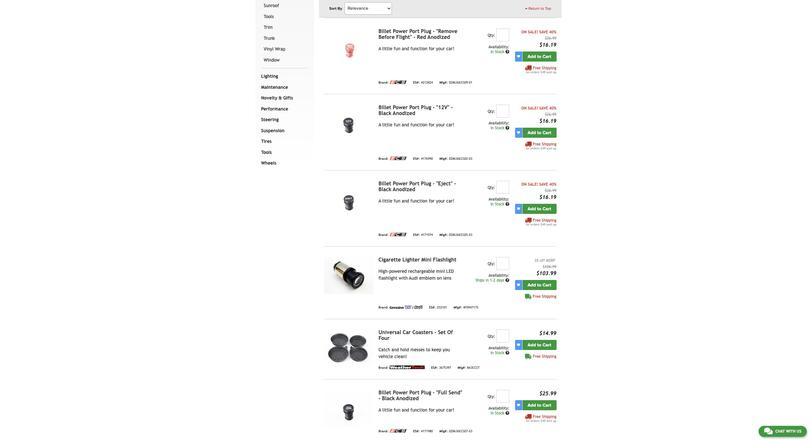 Task type: vqa. For each thing, say whether or not it's contained in the screenshot.
Qty: corresponding to Billet Power Port Plug - "12V" - Black Anodized
yes



Task type: describe. For each thing, give the bounding box(es) containing it.
on sale!                         save 40% $26.99 $16.19 for billet power port plug - "12v" - black anodized
[[521, 106, 556, 124]]

port for "remove
[[409, 28, 419, 34]]

brand: for billet power port plug - "eject" - black anodized
[[379, 233, 388, 237]]

steering
[[261, 117, 279, 122]]

4212824
[[421, 81, 433, 84]]

little for billet power port plug - "eject" - black anodized
[[382, 198, 392, 203]]

audi
[[409, 275, 418, 281]]

question circle image for $14.99
[[505, 351, 509, 355]]

days
[[497, 278, 504, 283]]

maintenance
[[261, 85, 288, 90]]

red
[[417, 34, 426, 40]]

3 shipping from the top
[[542, 218, 556, 223]]

black for billet power port plug - "eject" - black anodized
[[379, 186, 391, 192]]

us
[[797, 429, 801, 434]]

qty: for universal car coasters - set of four
[[488, 334, 495, 339]]

availability: for billet power port plug - "remove before flight" - red anodized
[[489, 45, 509, 49]]

sunroof
[[264, 3, 279, 8]]

tires link
[[260, 136, 307, 147]]

catch and hold messes to keep you vehicle clean!
[[379, 347, 450, 359]]

fun for billet power port plug - "full send" - black anodized
[[394, 407, 400, 413]]

es#: 4171980
[[413, 430, 433, 433]]

add for fifth add to cart button
[[528, 342, 536, 348]]

question circle image for billet power port plug - "remove before flight" - red anodized
[[505, 50, 509, 54]]

sale! for billet power port plug - "eject" - black anodized
[[528, 182, 538, 187]]

4 orders from the top
[[530, 419, 540, 423]]

brand: for cigarette lighter mini flashlight
[[379, 306, 388, 309]]

by
[[338, 6, 342, 11]]

on for billet power port plug - "12v" - black anodized
[[521, 106, 527, 110]]

msrp
[[546, 258, 555, 263]]

anodized inside billet power port plug - "remove before flight" - red anodized
[[428, 34, 450, 40]]

- left "12v"
[[433, 104, 435, 110]]

novelty
[[261, 95, 277, 101]]

028636ecs02-
[[449, 157, 469, 161]]

in for universal car coasters - set of four
[[491, 351, 494, 355]]

mfg#: for "eject"
[[439, 233, 448, 237]]

interior subcategories element
[[261, 0, 308, 68]]

es#: for "full
[[413, 430, 420, 433]]

6 add to cart from the top
[[528, 403, 551, 408]]

a little fun and function for your car! for "remove
[[379, 46, 454, 51]]

es#: for "remove
[[413, 81, 420, 84]]

$16.19 for billet power port plug - "12v" - black anodized
[[539, 118, 556, 124]]

ships in 1-2 days
[[475, 278, 505, 283]]

stock for billet power port plug - "eject" - black anodized
[[495, 202, 504, 206]]

genuine volkswagen audi - corporate logo image
[[390, 306, 422, 309]]

function for "full
[[410, 407, 427, 413]]

clean!
[[394, 354, 407, 359]]

powered
[[389, 269, 407, 274]]

anodized inside billet power port plug - "eject" - black anodized
[[393, 186, 415, 192]]

mfg#: 028636ecs02-03
[[439, 157, 472, 161]]

1 shipping from the top
[[542, 66, 556, 70]]

qty: for billet power port plug - "12v" - black anodized
[[488, 109, 495, 114]]

add to wish list image for universal car coasters - set of four
[[517, 343, 520, 347]]

on for billet power port plug - "remove before flight" - red anodized
[[526, 70, 529, 74]]

led
[[446, 269, 454, 274]]

vinyl wrap
[[264, 46, 285, 52]]

power for billet power port plug - "remove before flight" - red anodized
[[393, 28, 408, 34]]

2 add to cart button from the top
[[522, 128, 556, 138]]

5 add to cart button from the top
[[522, 340, 556, 350]]

you
[[443, 347, 450, 352]]

03 for billet power port plug - "full send" - black anodized
[[469, 430, 472, 433]]

4 free from the top
[[533, 294, 541, 299]]

4f0947175
[[463, 306, 478, 309]]

3% off msrp $106.99 $103.99
[[534, 258, 556, 276]]

send"
[[449, 390, 462, 396]]

orders for billet power port plug - "remove before flight" - red anodized
[[530, 70, 540, 74]]

to for first add to cart button
[[537, 54, 541, 59]]

weathertech - corporate logo image
[[390, 366, 425, 369]]

1 add to wish list image from the top
[[517, 207, 520, 210]]

es#: 4176990
[[413, 157, 433, 161]]

to inside catch and hold messes to keep you vehicle clean!
[[426, 347, 430, 352]]

on sale!                         save 40% $26.99 $16.19 for billet power port plug - "remove before flight" - red anodized
[[521, 30, 556, 48]]

lighter
[[402, 257, 420, 263]]

6 free from the top
[[533, 415, 541, 419]]

2 add to cart from the top
[[528, 130, 551, 135]]

power for billet power port plug - "full send" - black anodized
[[393, 390, 408, 396]]

1 question circle image from the top
[[505, 278, 509, 282]]

qty: for cigarette lighter mini flashlight
[[488, 262, 495, 266]]

5 shipping from the top
[[542, 354, 556, 359]]

in
[[485, 278, 489, 283]]

billet power port plug - "full send" - black anodized
[[379, 390, 462, 402]]

$49 for billet power port plug - "eject" - black anodized
[[541, 223, 546, 226]]

for for "eject"
[[429, 198, 435, 203]]

universal
[[379, 329, 401, 335]]

40% for billet power port plug - "remove before flight" - red anodized
[[549, 30, 556, 34]]

function for "12v"
[[410, 122, 427, 127]]

window link
[[262, 55, 307, 66]]

a for billet power port plug - "12v" - black anodized
[[379, 122, 381, 127]]

$14.99
[[539, 330, 556, 336]]

in for billet power port plug - "full send" - black anodized
[[491, 411, 494, 415]]

qty: for billet power port plug - "remove before flight" - red anodized
[[488, 33, 495, 38]]

availability: for universal car coasters - set of four
[[489, 346, 509, 350]]

3 add to cart from the top
[[528, 206, 551, 212]]

es#: 4171974
[[413, 233, 433, 237]]

add to wish list image for billet power port plug - "remove before flight" - red anodized
[[517, 55, 520, 58]]

vinyl wrap link
[[262, 44, 307, 55]]

es#: 4212824
[[413, 81, 433, 84]]

028636ecs05-
[[449, 233, 469, 237]]

wheels
[[261, 161, 276, 166]]

cigarette
[[379, 257, 401, 263]]

es#252101 - 4f0947175 - cigarette lighter mini flashlight - high-powered rechargeable mini led flashlight with audi emblem on lens - genuine volkswagen audi - audi image
[[324, 257, 373, 294]]

- right the 'es#4171980 - 028636ecs07-03 - billet power port plug - "full send" - black anodized - a little fun and function for your car! - ecs - audi bmw volkswagen mercedes benz mini porsche' image
[[379, 395, 380, 402]]

cart for third add to cart button
[[542, 206, 551, 212]]

sort
[[329, 6, 337, 11]]

4171980
[[421, 430, 433, 433]]

cart for fifth add to cart button
[[542, 342, 551, 348]]

sunroof link
[[262, 0, 307, 11]]

high-
[[379, 269, 389, 274]]

billet power port plug - "12v" - black anodized
[[379, 104, 453, 116]]

orders for billet power port plug - "12v" - black anodized
[[530, 146, 540, 150]]

brand: for billet power port plug - "remove before flight" - red anodized
[[379, 81, 388, 84]]

mfg#: 028636ecs05-03
[[439, 233, 472, 237]]

up for billet power port plug - "12v" - black anodized
[[553, 146, 556, 150]]

&
[[279, 95, 282, 101]]

billet power port plug - "remove before flight" - red anodized
[[379, 28, 457, 40]]

plug for "remove
[[421, 28, 431, 34]]

universal car coasters - set of four
[[379, 329, 453, 341]]

on sale!                         save 40% $26.99 $16.19 for billet power port plug - "eject" - black anodized
[[521, 182, 556, 200]]

mfg#: 8a3ccst
[[458, 366, 480, 370]]

on for billet power port plug - "eject" - black anodized
[[521, 182, 527, 187]]

brand: for billet power port plug - "full send" - black anodized
[[379, 430, 388, 433]]

question circle image for billet power port plug - "12v" - black anodized
[[505, 126, 509, 130]]

with inside high-powered rechargeable mini led flashlight with audi emblem on lens
[[399, 275, 408, 281]]

$106.99
[[543, 264, 556, 269]]

1 add to cart from the top
[[528, 54, 551, 59]]

01
[[469, 81, 472, 84]]

5 add to cart from the top
[[528, 342, 551, 348]]

car! for billet power port plug - "12v" - black anodized
[[446, 122, 454, 127]]

a little fun and function for your car! for "full
[[379, 407, 454, 413]]

question circle image for billet power port plug - "eject" - black anodized
[[505, 202, 509, 206]]

to for fourth add to cart button from the top of the page
[[537, 282, 541, 288]]

4 free shipping on orders $49 and up from the top
[[526, 415, 556, 423]]

free shipping on orders $49 and up for billet power port plug - "eject" - black anodized
[[526, 218, 556, 226]]

vehicle
[[379, 354, 393, 359]]

4171974
[[421, 233, 433, 237]]

in stock for billet power port plug - "remove before flight" - red anodized
[[491, 50, 505, 54]]

novelty & gifts link
[[260, 93, 307, 104]]

set
[[438, 329, 446, 335]]

mfg#: 4f0947175
[[454, 306, 478, 309]]

your for "eject"
[[436, 198, 445, 203]]

qty: for billet power port plug - "full send" - black anodized
[[488, 394, 495, 399]]

mfg#: for "full
[[439, 430, 448, 433]]

3%
[[534, 258, 539, 263]]

mini
[[436, 269, 445, 274]]

4 add to cart button from the top
[[522, 280, 556, 290]]

caret up image
[[525, 6, 527, 10]]

03 for billet power port plug - "12v" - black anodized
[[469, 157, 472, 161]]

"12v"
[[436, 104, 449, 110]]

4 shipping from the top
[[542, 294, 556, 299]]

es#: 3675397
[[431, 366, 451, 370]]

high-powered rechargeable mini led flashlight with audi emblem on lens
[[379, 269, 454, 281]]

billet power port plug - "full send" - black anodized link
[[379, 390, 462, 402]]

2 free from the top
[[533, 142, 541, 146]]

4 up from the top
[[553, 419, 556, 423]]

add for third add to cart button
[[528, 206, 536, 212]]

es#: 252101
[[429, 306, 447, 309]]

tires
[[261, 139, 272, 144]]

3 free from the top
[[533, 218, 541, 223]]

qty: for billet power port plug - "eject" - black anodized
[[488, 185, 495, 190]]

off
[[540, 258, 545, 263]]

return to top link
[[525, 6, 551, 11]]

availability: for billet power port plug - "full send" - black anodized
[[489, 406, 509, 411]]

chat with us
[[775, 429, 801, 434]]

mfg#: 028636ecs09-01
[[439, 81, 472, 84]]

ships
[[475, 278, 484, 283]]

in for billet power port plug - "eject" - black anodized
[[491, 202, 494, 206]]

"full
[[436, 390, 447, 396]]

billet for billet power port plug - "12v" - black anodized
[[379, 104, 391, 110]]

billet power port plug - "eject" - black anodized link
[[379, 180, 456, 192]]

4 $49 from the top
[[541, 419, 546, 423]]

in stock for billet power port plug - "eject" - black anodized
[[491, 202, 505, 206]]

add to wish list image for billet power port plug - "12v" - black anodized
[[517, 131, 520, 134]]

fun for billet power port plug - "eject" - black anodized
[[394, 198, 400, 203]]

5 free from the top
[[533, 354, 541, 359]]

sale! for billet power port plug - "remove before flight" - red anodized
[[528, 30, 538, 34]]

plug for "eject"
[[421, 180, 431, 187]]

1 ecs - corporate logo image from the top
[[390, 4, 407, 8]]

1 free from the top
[[533, 66, 541, 70]]

4176990
[[421, 157, 433, 161]]

sort by
[[329, 6, 342, 11]]

maintenance link
[[260, 82, 307, 93]]

trunk link
[[262, 33, 307, 44]]

ecs - corporate logo image for billet power port plug - "eject" - black anodized
[[390, 233, 407, 236]]

rechargeable
[[408, 269, 435, 274]]

1 brand: from the top
[[379, 5, 388, 8]]

lighting link
[[260, 71, 307, 82]]

four
[[379, 335, 390, 341]]

mini
[[421, 257, 431, 263]]



Task type: locate. For each thing, give the bounding box(es) containing it.
a for billet power port plug - "remove before flight" - red anodized
[[379, 46, 381, 51]]

suspension link
[[260, 125, 307, 136]]

add for 5th add to cart button from the bottom of the page
[[528, 130, 536, 135]]

- left "remove
[[433, 28, 435, 34]]

on for billet power port plug - "12v" - black anodized
[[526, 146, 529, 150]]

4 add to cart from the top
[[528, 282, 551, 288]]

a little fun and function for your car! down billet power port plug - "12v" - black anodized link
[[379, 122, 454, 127]]

gifts
[[283, 95, 293, 101]]

1 port from the top
[[409, 28, 419, 34]]

3 in from the top
[[491, 202, 494, 206]]

a little fun and function for your car! down red
[[379, 46, 454, 51]]

- right "12v"
[[451, 104, 453, 110]]

3 cart from the top
[[542, 206, 551, 212]]

save for billet power port plug - "remove before flight" - red anodized
[[539, 30, 548, 34]]

3 add to cart button from the top
[[522, 204, 556, 214]]

3 power from the top
[[393, 180, 408, 187]]

cigarette lighter mini flashlight
[[379, 257, 456, 263]]

plug inside "billet power port plug - "12v" - black anodized"
[[421, 104, 431, 110]]

your for "full
[[436, 407, 445, 413]]

2 availability: from the top
[[489, 121, 509, 125]]

0 vertical spatial black
[[379, 110, 391, 116]]

port inside billet power port plug - "remove before flight" - red anodized
[[409, 28, 419, 34]]

plug left "full at the bottom
[[421, 390, 431, 396]]

mfg#: left 4f0947175
[[454, 306, 462, 309]]

tools link
[[262, 11, 307, 22], [260, 147, 307, 158]]

1 03 from the top
[[469, 157, 472, 161]]

cart for fourth add to cart button from the top of the page
[[542, 282, 551, 288]]

a for billet power port plug - "eject" - black anodized
[[379, 198, 381, 203]]

2 vertical spatial 40%
[[549, 182, 556, 187]]

stock for billet power port plug - "remove before flight" - red anodized
[[495, 50, 504, 54]]

billet power port plug - "eject" - black anodized
[[379, 180, 456, 192]]

coasters
[[412, 329, 433, 335]]

$103.99
[[536, 270, 556, 276]]

free shipping for universal car coasters - set of four
[[533, 354, 556, 359]]

3 in stock from the top
[[491, 202, 505, 206]]

es#4212824 - 028636ecs09-01 - billet power port plug - "remove before flight" - red anodized - a little fun and function for your car! - ecs - audi bmw volkswagen mercedes benz mini porsche image
[[324, 28, 373, 65]]

billet inside billet power port plug - "remove before flight" - red anodized
[[379, 28, 391, 34]]

ecs - corporate logo image for billet power port plug - "remove before flight" - red anodized
[[390, 80, 407, 84]]

cigarette lighter mini flashlight link
[[379, 257, 456, 263]]

flashlight
[[433, 257, 456, 263]]

0 vertical spatial sale!
[[528, 30, 538, 34]]

up for billet power port plug - "eject" - black anodized
[[553, 223, 556, 226]]

3 brand: from the top
[[379, 157, 388, 161]]

1 free shipping from the top
[[533, 294, 556, 299]]

novelty & gifts
[[261, 95, 293, 101]]

0 vertical spatial free shipping
[[533, 294, 556, 299]]

1 vertical spatial with
[[786, 429, 796, 434]]

function for "eject"
[[410, 198, 427, 203]]

port for "full
[[409, 390, 419, 396]]

vinyl
[[264, 46, 274, 52]]

1 availability: from the top
[[489, 45, 509, 49]]

free
[[533, 66, 541, 70], [533, 142, 541, 146], [533, 218, 541, 223], [533, 294, 541, 299], [533, 354, 541, 359], [533, 415, 541, 419]]

trim link
[[262, 22, 307, 33]]

0 vertical spatial 40%
[[549, 30, 556, 34]]

$26.99 for billet power port plug - "remove before flight" - red anodized
[[545, 36, 556, 40]]

power for billet power port plug - "eject" - black anodized
[[393, 180, 408, 187]]

cart for first add to cart button
[[542, 54, 551, 59]]

save for billet power port plug - "12v" - black anodized
[[539, 106, 548, 110]]

4 add from the top
[[528, 282, 536, 288]]

4 function from the top
[[410, 407, 427, 413]]

power inside billet power port plug - "remove before flight" - red anodized
[[393, 28, 408, 34]]

3 on sale!                         save 40% $26.99 $16.19 from the top
[[521, 182, 556, 200]]

car! for billet power port plug - "remove before flight" - red anodized
[[446, 46, 454, 51]]

1 stock from the top
[[495, 50, 504, 54]]

3 question circle image from the top
[[505, 411, 509, 415]]

3 sale! from the top
[[528, 182, 538, 187]]

function down billet power port plug - "full send" - black anodized link in the bottom of the page
[[410, 407, 427, 413]]

port
[[409, 28, 419, 34], [409, 104, 419, 110], [409, 180, 419, 187], [409, 390, 419, 396]]

car! down "eject"
[[446, 198, 454, 203]]

4 your from the top
[[436, 407, 445, 413]]

ecs - corporate logo image for billet power port plug - "12v" - black anodized
[[390, 156, 407, 160]]

2 vertical spatial sale!
[[528, 182, 538, 187]]

function down billet power port plug - "12v" - black anodized link
[[410, 122, 427, 127]]

keep
[[432, 347, 441, 352]]

1 add to wish list image from the top
[[517, 55, 520, 58]]

free shipping on orders $49 and up
[[526, 66, 556, 74], [526, 142, 556, 150], [526, 218, 556, 226], [526, 415, 556, 423]]

mfg#: left 028636ecs02-
[[439, 157, 448, 161]]

1 vertical spatial question circle image
[[505, 126, 509, 130]]

3 $16.19 from the top
[[539, 194, 556, 200]]

2 $16.19 from the top
[[539, 118, 556, 124]]

black inside "billet power port plug - "12v" - black anodized"
[[379, 110, 391, 116]]

to for 1st add to cart button from the bottom
[[537, 403, 541, 408]]

plug left "12v"
[[421, 104, 431, 110]]

save
[[539, 30, 548, 34], [539, 106, 548, 110], [539, 182, 548, 187]]

1 vertical spatial $26.99
[[545, 112, 556, 117]]

your for "12v"
[[436, 122, 445, 127]]

2 vertical spatial black
[[382, 395, 395, 402]]

a for billet power port plug - "full send" - black anodized
[[379, 407, 381, 413]]

top
[[545, 6, 551, 11]]

es#: left 4171974
[[413, 233, 420, 237]]

1 vertical spatial sale!
[[528, 106, 538, 110]]

car!
[[446, 46, 454, 51], [446, 122, 454, 127], [446, 198, 454, 203], [446, 407, 454, 413]]

question circle image
[[505, 278, 509, 282], [505, 351, 509, 355], [505, 411, 509, 415]]

1 plug from the top
[[421, 28, 431, 34]]

6 add from the top
[[528, 403, 536, 408]]

40% for billet power port plug - "eject" - black anodized
[[549, 182, 556, 187]]

tools up trim
[[264, 14, 274, 19]]

4 port from the top
[[409, 390, 419, 396]]

little for billet power port plug - "full send" - black anodized
[[382, 407, 392, 413]]

port for "eject"
[[409, 180, 419, 187]]

trunk
[[264, 36, 275, 41]]

es#4176990 - 028636ecs02-03 - billet power port plug - "12v" - black anodized - a little fun and function for your car! - ecs - audi bmw volkswagen mercedes benz mini porsche image
[[324, 105, 373, 142]]

save for billet power port plug - "eject" - black anodized
[[539, 182, 548, 187]]

little for billet power port plug - "remove before flight" - red anodized
[[382, 46, 392, 51]]

1 vertical spatial save
[[539, 106, 548, 110]]

a right es#4176990 - 028636ecs02-03 - billet power port plug - "12v" - black anodized - a little fun and function for your car! - ecs - audi bmw volkswagen mercedes benz mini porsche image
[[379, 122, 381, 127]]

2 vertical spatial on
[[521, 182, 527, 187]]

return
[[528, 6, 540, 11]]

0 vertical spatial on sale!                         save 40% $26.99 $16.19
[[521, 30, 556, 48]]

2 sale! from the top
[[528, 106, 538, 110]]

stock for universal car coasters - set of four
[[495, 351, 504, 355]]

fun for billet power port plug - "remove before flight" - red anodized
[[394, 46, 400, 51]]

your down "12v"
[[436, 122, 445, 127]]

$26.99
[[545, 36, 556, 40], [545, 112, 556, 117], [545, 188, 556, 193]]

mfg#: left 8a3ccst
[[458, 366, 466, 370]]

3 for from the top
[[429, 198, 435, 203]]

$26.99 for billet power port plug - "12v" - black anodized
[[545, 112, 556, 117]]

tools inside interior subcategories element
[[264, 14, 274, 19]]

5 in stock from the top
[[491, 411, 505, 415]]

stock for billet power port plug - "full send" - black anodized
[[495, 411, 504, 415]]

plug left "eject"
[[421, 180, 431, 187]]

2 up from the top
[[553, 146, 556, 150]]

2 vertical spatial save
[[539, 182, 548, 187]]

add to cart
[[528, 54, 551, 59], [528, 130, 551, 135], [528, 206, 551, 212], [528, 282, 551, 288], [528, 342, 551, 348], [528, 403, 551, 408]]

a little fun and function for your car! down billet power port plug - "eject" - black anodized
[[379, 198, 454, 203]]

cart for 1st add to cart button from the bottom
[[542, 403, 551, 408]]

2 03 from the top
[[469, 233, 472, 237]]

2
[[493, 278, 495, 283]]

plug inside billet power port plug - "eject" - black anodized
[[421, 180, 431, 187]]

2 a little fun and function for your car! from the top
[[379, 122, 454, 127]]

port inside billet power port plug - "eject" - black anodized
[[409, 180, 419, 187]]

mfg#: left 028636ecs05-
[[439, 233, 448, 237]]

4 cart from the top
[[542, 282, 551, 288]]

es#: left 4212824
[[413, 81, 420, 84]]

0 vertical spatial $26.99
[[545, 36, 556, 40]]

sale!
[[528, 30, 538, 34], [528, 106, 538, 110], [528, 182, 538, 187]]

4 in from the top
[[491, 351, 494, 355]]

billet inside billet power port plug - "eject" - black anodized
[[379, 180, 391, 187]]

tools
[[264, 14, 274, 19], [261, 150, 272, 155]]

and
[[402, 46, 409, 51], [547, 70, 552, 74], [402, 122, 409, 127], [547, 146, 552, 150], [402, 198, 409, 203], [547, 223, 552, 226], [392, 347, 399, 352], [402, 407, 409, 413], [547, 419, 552, 423]]

None number field
[[496, 28, 509, 41], [496, 105, 509, 118], [496, 181, 509, 194], [496, 257, 509, 270], [496, 330, 509, 343], [496, 390, 509, 403], [496, 28, 509, 41], [496, 105, 509, 118], [496, 181, 509, 194], [496, 257, 509, 270], [496, 330, 509, 343], [496, 390, 509, 403]]

4 ecs - corporate logo image from the top
[[390, 233, 407, 236]]

2 vertical spatial question circle image
[[505, 411, 509, 415]]

free shipping
[[533, 294, 556, 299], [533, 354, 556, 359]]

6 shipping from the top
[[542, 415, 556, 419]]

a right es#4171974 - 028636ecs05-03 - billet power port plug - "eject" - black anodized - a little fun and function for your car! - ecs - audi bmw volkswagen mercedes benz mini porsche image on the left top
[[379, 198, 381, 203]]

028636ecs09-
[[449, 81, 469, 84]]

es#: left 4176990
[[413, 157, 420, 161]]

stock for billet power port plug - "12v" - black anodized
[[495, 126, 504, 130]]

tools link down "sunroof"
[[262, 11, 307, 22]]

1 vertical spatial add to wish list image
[[517, 131, 520, 134]]

port inside "billet power port plug - "12v" - black anodized"
[[409, 104, 419, 110]]

ecs - corporate logo image left es#: 4171980
[[390, 429, 407, 433]]

availability: for billet power port plug - "12v" - black anodized
[[489, 121, 509, 125]]

2 save from the top
[[539, 106, 548, 110]]

es#4171980 - 028636ecs07-03 - billet power port plug - "full send" - black anodized - a little fun and function for your car! - ecs - audi bmw volkswagen mercedes benz mini porsche image
[[324, 390, 373, 427]]

function down red
[[410, 46, 427, 51]]

1 vertical spatial on
[[521, 106, 527, 110]]

0 vertical spatial tools
[[264, 14, 274, 19]]

2 fun from the top
[[394, 122, 400, 127]]

fun down billet power port plug - "full send" - black anodized link in the bottom of the page
[[394, 407, 400, 413]]

1 add from the top
[[528, 54, 536, 59]]

chat
[[775, 429, 785, 434]]

car! for billet power port plug - "eject" - black anodized
[[446, 198, 454, 203]]

1 vertical spatial tools
[[261, 150, 272, 155]]

function down billet power port plug - "eject" - black anodized link
[[410, 198, 427, 203]]

- left "full at the bottom
[[433, 390, 435, 396]]

1 for from the top
[[429, 46, 435, 51]]

0 horizontal spatial with
[[399, 275, 408, 281]]

for for "remove
[[429, 46, 435, 51]]

- left red
[[413, 34, 415, 40]]

on inside high-powered rechargeable mini led flashlight with audi emblem on lens
[[437, 275, 442, 281]]

to for third add to cart button
[[537, 206, 541, 212]]

2 little from the top
[[382, 122, 392, 127]]

plug for "full
[[421, 390, 431, 396]]

1 vertical spatial tools link
[[260, 147, 307, 158]]

mfg#: for of
[[458, 366, 466, 370]]

add for first add to cart button
[[528, 54, 536, 59]]

your down "full at the bottom
[[436, 407, 445, 413]]

anodized inside billet power port plug - "full send" - black anodized
[[396, 395, 419, 402]]

lens
[[443, 275, 451, 281]]

billet for billet power port plug - "full send" - black anodized
[[379, 390, 391, 396]]

chat with us link
[[758, 426, 807, 437]]

1 horizontal spatial with
[[786, 429, 796, 434]]

performance
[[261, 106, 288, 111]]

2 vertical spatial $16.19
[[539, 194, 556, 200]]

1 vertical spatial black
[[379, 186, 391, 192]]

5 stock from the top
[[495, 411, 504, 415]]

es#3675397 - 8a3ccst - universal car coasters - set of four - catch and hold messes to keep you vehicle clean! - weathertech - audi bmw volkswagen mercedes benz mini porsche image
[[324, 330, 373, 367]]

1 vertical spatial free shipping
[[533, 354, 556, 359]]

with left us
[[786, 429, 796, 434]]

1 save from the top
[[539, 30, 548, 34]]

es#: left the "4171980"
[[413, 430, 420, 433]]

car! for billet power port plug - "full send" - black anodized
[[446, 407, 454, 413]]

your down "remove
[[436, 46, 445, 51]]

your
[[436, 46, 445, 51], [436, 122, 445, 127], [436, 198, 445, 203], [436, 407, 445, 413]]

for down billet power port plug - "remove before flight" - red anodized link
[[429, 46, 435, 51]]

1 vertical spatial 40%
[[549, 106, 556, 110]]

up for billet power port plug - "remove before flight" - red anodized
[[553, 70, 556, 74]]

0 vertical spatial $16.19
[[539, 42, 556, 48]]

performance link
[[260, 104, 307, 115]]

of
[[447, 329, 453, 335]]

3 add to wish list image from the top
[[517, 343, 520, 347]]

3 ecs - corporate logo image from the top
[[390, 156, 407, 160]]

5 add from the top
[[528, 342, 536, 348]]

billet power port plug - "12v" - black anodized link
[[379, 104, 453, 116]]

car! down "12v"
[[446, 122, 454, 127]]

4 add to wish list image from the top
[[517, 404, 520, 407]]

1 vertical spatial $16.19
[[539, 118, 556, 124]]

2 $26.99 from the top
[[545, 112, 556, 117]]

es#: left 252101
[[429, 306, 436, 309]]

0 vertical spatial save
[[539, 30, 548, 34]]

for for "12v"
[[429, 122, 435, 127]]

free shipping down $103.99
[[533, 294, 556, 299]]

028636ecs07-
[[449, 430, 469, 433]]

es#: for "eject"
[[413, 233, 420, 237]]

port right before
[[409, 28, 419, 34]]

car! down "remove
[[446, 46, 454, 51]]

1 add to cart button from the top
[[522, 51, 556, 61]]

3 a little fun and function for your car! from the top
[[379, 198, 454, 203]]

steering link
[[260, 115, 307, 125]]

0 vertical spatial question circle image
[[505, 50, 509, 54]]

add to wish list image for billet power port plug - "full send" - black anodized
[[517, 404, 520, 407]]

-
[[433, 28, 435, 34], [413, 34, 415, 40], [433, 104, 435, 110], [451, 104, 453, 110], [433, 180, 435, 187], [454, 180, 456, 187], [435, 329, 436, 335], [433, 390, 435, 396], [379, 395, 380, 402]]

billet inside "billet power port plug - "12v" - black anodized"
[[379, 104, 391, 110]]

window
[[264, 57, 280, 62]]

2 on from the top
[[521, 106, 527, 110]]

mfg#: left 028636ecs09-
[[439, 81, 448, 84]]

add to wish list image
[[517, 207, 520, 210], [517, 283, 520, 287], [517, 343, 520, 347], [517, 404, 520, 407]]

2 vertical spatial question circle image
[[505, 202, 509, 206]]

6 availability: from the top
[[489, 406, 509, 411]]

- left "eject"
[[433, 180, 435, 187]]

power inside billet power port plug - "eject" - black anodized
[[393, 180, 408, 187]]

3 availability: from the top
[[489, 197, 509, 202]]

anodized inside "billet power port plug - "12v" - black anodized"
[[393, 110, 415, 116]]

power inside "billet power port plug - "12v" - black anodized"
[[393, 104, 408, 110]]

question circle image
[[505, 50, 509, 54], [505, 126, 509, 130], [505, 202, 509, 206]]

2 40% from the top
[[549, 106, 556, 110]]

a little fun and function for your car! for "eject"
[[379, 198, 454, 203]]

black inside billet power port plug - "full send" - black anodized
[[382, 395, 395, 402]]

4 stock from the top
[[495, 351, 504, 355]]

and inside catch and hold messes to keep you vehicle clean!
[[392, 347, 399, 352]]

- right "eject"
[[454, 180, 456, 187]]

2 stock from the top
[[495, 126, 504, 130]]

es#: left 3675397
[[431, 366, 438, 370]]

1 qty: from the top
[[488, 33, 495, 38]]

2 vertical spatial 03
[[469, 430, 472, 433]]

for down billet power port plug - "full send" - black anodized link in the bottom of the page
[[429, 407, 435, 413]]

brand: for universal car coasters - set of four
[[379, 366, 388, 370]]

0 vertical spatial question circle image
[[505, 278, 509, 282]]

messes
[[410, 347, 425, 352]]

a little fun and function for your car! down billet power port plug - "full send" - black anodized link in the bottom of the page
[[379, 407, 454, 413]]

es#:
[[413, 81, 420, 84], [413, 157, 420, 161], [413, 233, 420, 237], [429, 306, 436, 309], [431, 366, 438, 370], [413, 430, 420, 433]]

anodized
[[428, 34, 450, 40], [393, 110, 415, 116], [393, 186, 415, 192], [396, 395, 419, 402]]

4 little from the top
[[382, 407, 392, 413]]

to for 5th add to cart button from the bottom of the page
[[537, 130, 541, 135]]

free shipping down $14.99
[[533, 354, 556, 359]]

a little fun and function for your car!
[[379, 46, 454, 51], [379, 122, 454, 127], [379, 198, 454, 203], [379, 407, 454, 413]]

03 for billet power port plug - "eject" - black anodized
[[469, 233, 472, 237]]

with
[[399, 275, 408, 281], [786, 429, 796, 434]]

car! down send"
[[446, 407, 454, 413]]

3 your from the top
[[436, 198, 445, 203]]

fun down "billet power port plug - "12v" - black anodized"
[[394, 122, 400, 127]]

2 for from the top
[[429, 122, 435, 127]]

0 vertical spatial 03
[[469, 157, 472, 161]]

emblem
[[419, 275, 436, 281]]

5 qty: from the top
[[488, 334, 495, 339]]

3 question circle image from the top
[[505, 202, 509, 206]]

1 $16.19 from the top
[[539, 42, 556, 48]]

3 free shipping on orders $49 and up from the top
[[526, 218, 556, 226]]

1 free shipping on orders $49 and up from the top
[[526, 66, 556, 74]]

suspension
[[261, 128, 285, 133]]

fun down billet power port plug - "eject" - black anodized
[[394, 198, 400, 203]]

mfg#: for "12v"
[[439, 157, 448, 161]]

on for billet power port plug - "remove before flight" - red anodized
[[521, 30, 527, 34]]

6 add to cart button from the top
[[522, 400, 556, 410]]

ecs - corporate logo image left es#: 4171974
[[390, 233, 407, 236]]

0 vertical spatial with
[[399, 275, 408, 281]]

port inside billet power port plug - "full send" - black anodized
[[409, 390, 419, 396]]

for down billet power port plug - "eject" - black anodized link
[[429, 198, 435, 203]]

plug inside billet power port plug - "full send" - black anodized
[[421, 390, 431, 396]]

comments image
[[764, 427, 773, 435]]

0 vertical spatial tools link
[[262, 11, 307, 22]]

brand:
[[379, 5, 388, 8], [379, 81, 388, 84], [379, 157, 388, 161], [379, 233, 388, 237], [379, 306, 388, 309], [379, 366, 388, 370], [379, 430, 388, 433]]

2 power from the top
[[393, 104, 408, 110]]

in stock for billet power port plug - "full send" - black anodized
[[491, 411, 505, 415]]

mfg#: left the "028636ecs07-" at the right of the page
[[439, 430, 448, 433]]

1-
[[490, 278, 493, 283]]

2 vertical spatial $26.99
[[545, 188, 556, 193]]

1 on sale!                         save 40% $26.99 $16.19 from the top
[[521, 30, 556, 48]]

power inside billet power port plug - "full send" - black anodized
[[393, 390, 408, 396]]

in stock for universal car coasters - set of four
[[491, 351, 505, 355]]

black for billet power port plug - "12v" - black anodized
[[379, 110, 391, 116]]

4 plug from the top
[[421, 390, 431, 396]]

"eject"
[[436, 180, 453, 187]]

your down "eject"
[[436, 198, 445, 203]]

add for 1st add to cart button from the bottom
[[528, 403, 536, 408]]

tools link up wheels
[[260, 147, 307, 158]]

1 $26.99 from the top
[[545, 36, 556, 40]]

3 little from the top
[[382, 198, 392, 203]]

for down "billet power port plug - "12v" - black anodized"
[[429, 122, 435, 127]]

4 a from the top
[[379, 407, 381, 413]]

1 vertical spatial 03
[[469, 233, 472, 237]]

5 brand: from the top
[[379, 306, 388, 309]]

orders for billet power port plug - "eject" - black anodized
[[530, 223, 540, 226]]

function
[[410, 46, 427, 51], [410, 122, 427, 127], [410, 198, 427, 203], [410, 407, 427, 413]]

port down weathertech - corporate logo
[[409, 390, 419, 396]]

port down es#: 4212824
[[409, 104, 419, 110]]

ecs - corporate logo image for billet power port plug - "full send" - black anodized
[[390, 429, 407, 433]]

3 on from the top
[[521, 182, 527, 187]]

2 vertical spatial on sale!                         save 40% $26.99 $16.19
[[521, 182, 556, 200]]

- left set
[[435, 329, 436, 335]]

0 vertical spatial add to wish list image
[[517, 55, 520, 58]]

1 vertical spatial question circle image
[[505, 351, 509, 355]]

little
[[382, 46, 392, 51], [382, 122, 392, 127], [382, 198, 392, 203], [382, 407, 392, 413]]

8a3ccst
[[467, 366, 480, 370]]

plug inside billet power port plug - "remove before flight" - red anodized
[[421, 28, 431, 34]]

3 port from the top
[[409, 180, 419, 187]]

3 billet from the top
[[379, 180, 391, 187]]

a little fun and function for your car! for "12v"
[[379, 122, 454, 127]]

universal car coasters - set of four link
[[379, 329, 453, 341]]

port down es#: 4176990
[[409, 180, 419, 187]]

for for "full
[[429, 407, 435, 413]]

flight"
[[396, 34, 412, 40]]

plug left "remove
[[421, 28, 431, 34]]

on
[[526, 70, 529, 74], [526, 146, 529, 150], [526, 223, 529, 226], [437, 275, 442, 281], [526, 419, 529, 423]]

3 orders from the top
[[530, 223, 540, 226]]

little for billet power port plug - "12v" - black anodized
[[382, 122, 392, 127]]

power for billet power port plug - "12v" - black anodized
[[393, 104, 408, 110]]

before
[[379, 34, 395, 40]]

add to wish list image
[[517, 55, 520, 58], [517, 131, 520, 134]]

a right the 'es#4171980 - 028636ecs07-03 - billet power port plug - "full send" - black anodized - a little fun and function for your car! - ecs - audi bmw volkswagen mercedes benz mini porsche' image
[[379, 407, 381, 413]]

fun
[[394, 46, 400, 51], [394, 122, 400, 127], [394, 198, 400, 203], [394, 407, 400, 413]]

on for billet power port plug - "eject" - black anodized
[[526, 223, 529, 226]]

black inside billet power port plug - "eject" - black anodized
[[379, 186, 391, 192]]

ecs - corporate logo image left es#: 4212824
[[390, 80, 407, 84]]

in stock
[[491, 50, 505, 54], [491, 126, 505, 130], [491, 202, 505, 206], [491, 351, 505, 355], [491, 411, 505, 415]]

$26.99 for billet power port plug - "eject" - black anodized
[[545, 188, 556, 193]]

4 brand: from the top
[[379, 233, 388, 237]]

1 power from the top
[[393, 28, 408, 34]]

fun down flight"
[[394, 46, 400, 51]]

tools down tires
[[261, 150, 272, 155]]

0 vertical spatial on
[[521, 30, 527, 34]]

ecs - corporate logo image left es#: 4176990
[[390, 156, 407, 160]]

$49 for billet power port plug - "remove before flight" - red anodized
[[541, 70, 546, 74]]

es#4171974 - 028636ecs05-03 - billet power port plug - "eject" - black anodized - a little fun and function for your car! - ecs - audi bmw volkswagen mercedes benz mini porsche image
[[324, 181, 373, 218]]

2 add from the top
[[528, 130, 536, 135]]

a down before
[[379, 46, 381, 51]]

4 for from the top
[[429, 407, 435, 413]]

availability:
[[489, 45, 509, 49], [489, 121, 509, 125], [489, 197, 509, 202], [489, 273, 509, 278], [489, 346, 509, 350], [489, 406, 509, 411]]

1 billet from the top
[[379, 28, 391, 34]]

- inside universal car coasters - set of four
[[435, 329, 436, 335]]

3 qty: from the top
[[488, 185, 495, 190]]

252101
[[437, 306, 447, 309]]

ecs - corporate logo image up flight"
[[390, 4, 407, 8]]

in
[[491, 50, 494, 54], [491, 126, 494, 130], [491, 202, 494, 206], [491, 351, 494, 355], [491, 411, 494, 415]]

flashlight
[[379, 275, 397, 281]]

mfg#: for "remove
[[439, 81, 448, 84]]

3 a from the top
[[379, 198, 381, 203]]

availability: for cigarette lighter mini flashlight
[[489, 273, 509, 278]]

ecs - corporate logo image
[[390, 4, 407, 8], [390, 80, 407, 84], [390, 156, 407, 160], [390, 233, 407, 236], [390, 429, 407, 433]]

1 vertical spatial on sale!                         save 40% $26.99 $16.19
[[521, 106, 556, 124]]

shipping
[[542, 66, 556, 70], [542, 142, 556, 146], [542, 218, 556, 223], [542, 294, 556, 299], [542, 354, 556, 359], [542, 415, 556, 419]]

2 shipping from the top
[[542, 142, 556, 146]]

4 car! from the top
[[446, 407, 454, 413]]

3 fun from the top
[[394, 198, 400, 203]]

with down 'powered'
[[399, 275, 408, 281]]

add to wish list image for cigarette lighter mini flashlight
[[517, 283, 520, 287]]

in stock for billet power port plug - "12v" - black anodized
[[491, 126, 505, 130]]

port for "12v"
[[409, 104, 419, 110]]

add to cart button
[[522, 51, 556, 61], [522, 128, 556, 138], [522, 204, 556, 214], [522, 280, 556, 290], [522, 340, 556, 350], [522, 400, 556, 410]]

billet inside billet power port plug - "full send" - black anodized
[[379, 390, 391, 396]]

3 function from the top
[[410, 198, 427, 203]]

3 save from the top
[[539, 182, 548, 187]]



